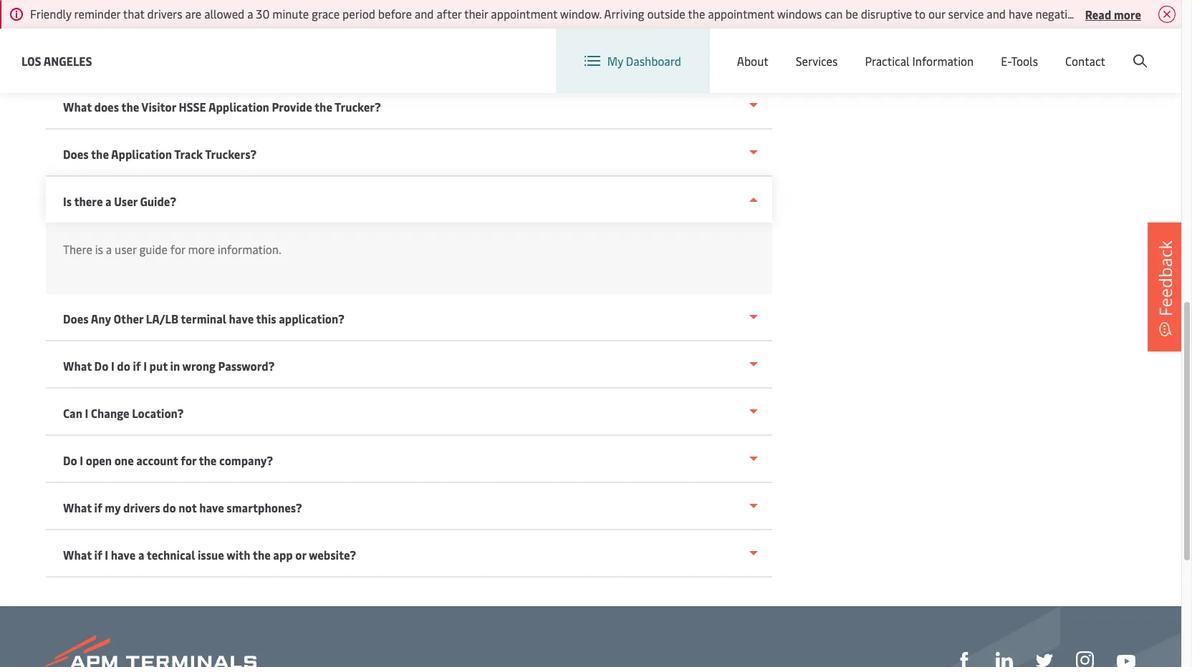Task type: locate. For each thing, give the bounding box(es) containing it.
the left company?
[[199, 453, 217, 469]]

or
[[295, 547, 306, 563]]

0 vertical spatial do
[[117, 358, 130, 374]]

hsse
[[179, 99, 206, 115]]

youtube image
[[1117, 656, 1136, 668]]

0 vertical spatial do
[[94, 358, 108, 374]]

1 vertical spatial application
[[111, 146, 172, 162]]

for right guide
[[170, 241, 185, 257]]

do i open one account for the company? button
[[46, 436, 772, 484]]

on
[[1126, 6, 1139, 21]]

the right does
[[121, 99, 139, 115]]

and left after
[[415, 6, 434, 21]]

have right not
[[199, 500, 224, 516]]

1 horizontal spatial more
[[1114, 6, 1141, 22]]

0 vertical spatial application
[[208, 99, 269, 115]]

1 vertical spatial do
[[163, 500, 176, 516]]

impacts
[[1082, 6, 1123, 21]]

do left not
[[163, 500, 176, 516]]

wrong
[[182, 358, 216, 374]]

one
[[114, 453, 134, 469]]

smartphones?
[[227, 500, 302, 516]]

contact button
[[1065, 29, 1106, 93]]

2 vertical spatial if
[[94, 547, 102, 563]]

services button
[[796, 29, 838, 93]]

drivers for smartphones?
[[123, 500, 160, 516]]

2 what from the top
[[63, 358, 92, 374]]

shape link
[[956, 651, 973, 668]]

global menu button
[[874, 28, 985, 71]]

e-
[[1001, 53, 1011, 69]]

1 what from the top
[[63, 99, 92, 115]]

contact
[[1065, 53, 1106, 69]]

outside
[[647, 6, 686, 21]]

account
[[136, 453, 178, 469]]

this
[[256, 311, 276, 327]]

facebook image
[[956, 653, 973, 668]]

for
[[170, 241, 185, 257], [181, 453, 196, 469]]

apmt footer logo image
[[46, 636, 257, 668]]

windows
[[777, 6, 822, 21]]

what if i have a technical issue with the app or website? button
[[46, 531, 772, 578]]

be
[[846, 6, 858, 21]]

can i change location?
[[63, 406, 184, 421]]

does left the any
[[63, 311, 89, 327]]

practical information
[[865, 53, 974, 69]]

does for does any other la/lb terminal have this application?
[[63, 311, 89, 327]]

does any other la/lb terminal have this application?
[[63, 311, 345, 327]]

4 what from the top
[[63, 547, 92, 563]]

friendly reminder that drivers are allowed a 30 minute grace period before and after their appointment window. arriving outside the appointment windows can be disruptive to our service and have negative impacts on drivers wh
[[30, 6, 1192, 21]]

appointment up about popup button
[[708, 6, 775, 21]]

/
[[1069, 42, 1074, 58]]

application left the track
[[111, 146, 172, 162]]

password?
[[218, 358, 275, 374]]

for inside dropdown button
[[181, 453, 196, 469]]

more right read at the top of page
[[1114, 6, 1141, 22]]

0 horizontal spatial application
[[111, 146, 172, 162]]

i
[[111, 358, 114, 374], [143, 358, 147, 374], [85, 406, 88, 421], [80, 453, 83, 469], [105, 547, 108, 563]]

3 what from the top
[[63, 500, 92, 516]]

more
[[1114, 6, 1141, 22], [188, 241, 215, 257]]

what if my drivers do not have smartphones?
[[63, 500, 302, 516]]

appointment right their
[[491, 6, 557, 21]]

information.
[[218, 241, 281, 257]]

close alert image
[[1159, 6, 1176, 23]]

minute
[[272, 6, 309, 21]]

drivers left the are
[[147, 6, 182, 21]]

1 does from the top
[[63, 146, 89, 162]]

is there a user guide?
[[63, 193, 176, 209]]

and
[[415, 6, 434, 21], [987, 6, 1006, 21]]

1 horizontal spatial application
[[208, 99, 269, 115]]

1 vertical spatial does
[[63, 311, 89, 327]]

instagram link
[[1076, 651, 1094, 668]]

location?
[[132, 406, 184, 421]]

for right account
[[181, 453, 196, 469]]

0 vertical spatial for
[[170, 241, 185, 257]]

1 and from the left
[[415, 6, 434, 21]]

what inside dropdown button
[[63, 99, 92, 115]]

1 vertical spatial for
[[181, 453, 196, 469]]

window.
[[560, 6, 602, 21]]

what for what do i do if i put in wrong password?
[[63, 358, 92, 374]]

feedback button
[[1148, 223, 1184, 352]]

login / create account link
[[1012, 29, 1154, 71]]

grace
[[312, 6, 340, 21]]

does any other la/lb terminal have this application? button
[[46, 294, 772, 342]]

1 horizontal spatial appointment
[[708, 6, 775, 21]]

technical
[[147, 547, 195, 563]]

have left technical
[[111, 547, 136, 563]]

2 and from the left
[[987, 6, 1006, 21]]

drivers inside dropdown button
[[123, 500, 160, 516]]

track
[[174, 146, 203, 162]]

1 horizontal spatial and
[[987, 6, 1006, 21]]

period
[[343, 6, 375, 21]]

does up is on the left top of the page
[[63, 146, 89, 162]]

practical
[[865, 53, 910, 69]]

drivers left wh
[[1142, 6, 1177, 21]]

do
[[117, 358, 130, 374], [163, 500, 176, 516]]

reminder
[[74, 6, 120, 21]]

more inside read more button
[[1114, 6, 1141, 22]]

switch location button
[[755, 42, 859, 57]]

issue
[[198, 547, 224, 563]]

drivers right my
[[123, 500, 160, 516]]

0 horizontal spatial do
[[63, 453, 77, 469]]

1 vertical spatial do
[[63, 453, 77, 469]]

their
[[464, 6, 488, 21]]

not
[[179, 500, 197, 516]]

service
[[948, 6, 984, 21]]

if for my
[[94, 500, 102, 516]]

what do i do if i put in wrong password? button
[[46, 342, 772, 389]]

do down the any
[[94, 358, 108, 374]]

0 horizontal spatial appointment
[[491, 6, 557, 21]]

1 vertical spatial if
[[94, 500, 102, 516]]

the left the app
[[253, 547, 271, 563]]

appointment
[[491, 6, 557, 21], [708, 6, 775, 21]]

have inside what if i have a technical issue with the app or website? dropdown button
[[111, 547, 136, 563]]

what for what if my drivers do not have smartphones?
[[63, 500, 92, 516]]

what if my drivers do not have smartphones? button
[[46, 484, 772, 531]]

do left put
[[117, 358, 130, 374]]

the down does
[[91, 146, 109, 162]]

does
[[63, 146, 89, 162], [63, 311, 89, 327]]

what for what if i have a technical issue with the app or website?
[[63, 547, 92, 563]]

do i open one account for the company?
[[63, 453, 273, 469]]

my
[[105, 500, 121, 516]]

that
[[123, 6, 145, 21]]

drivers
[[147, 6, 182, 21], [1142, 6, 1177, 21], [123, 500, 160, 516]]

2 does from the top
[[63, 311, 89, 327]]

any
[[91, 311, 111, 327]]

0 horizontal spatial and
[[415, 6, 434, 21]]

and right service
[[987, 6, 1006, 21]]

0 vertical spatial does
[[63, 146, 89, 162]]

login
[[1039, 42, 1066, 58]]

have left this
[[229, 311, 254, 327]]

1 vertical spatial more
[[188, 241, 215, 257]]

does for does the application track truckers?
[[63, 146, 89, 162]]

angeles
[[44, 53, 92, 68]]

application right the hsse
[[208, 99, 269, 115]]

more right guide
[[188, 241, 215, 257]]

switch location
[[778, 42, 859, 57]]

terminal
[[181, 311, 226, 327]]

0 vertical spatial more
[[1114, 6, 1141, 22]]

do left open
[[63, 453, 77, 469]]

does
[[94, 99, 119, 115]]

global
[[905, 42, 938, 58]]

the
[[688, 6, 705, 21], [121, 99, 139, 115], [315, 99, 332, 115], [91, 146, 109, 162], [199, 453, 217, 469], [253, 547, 271, 563]]

do
[[94, 358, 108, 374], [63, 453, 77, 469]]

negative
[[1036, 6, 1079, 21]]

linkedin image
[[996, 653, 1013, 668]]

can
[[825, 6, 843, 21]]

a left user
[[105, 193, 111, 209]]



Task type: describe. For each thing, give the bounding box(es) containing it.
a left 30 at the top of the page
[[247, 6, 253, 21]]

read more button
[[1085, 5, 1141, 23]]

fill 44 link
[[1036, 651, 1053, 668]]

user
[[114, 193, 137, 209]]

company?
[[219, 453, 273, 469]]

there
[[63, 241, 92, 257]]

location
[[815, 42, 859, 57]]

twitter image
[[1036, 653, 1053, 668]]

the right "outside"
[[688, 6, 705, 21]]

there is a user guide for more information.
[[63, 241, 281, 257]]

read
[[1085, 6, 1112, 22]]

can i change location? button
[[46, 389, 772, 436]]

about
[[737, 53, 769, 69]]

0 horizontal spatial more
[[188, 241, 215, 257]]

a left technical
[[138, 547, 144, 563]]

los angeles
[[21, 53, 92, 68]]

if for i
[[94, 547, 102, 563]]

instagram image
[[1076, 652, 1094, 668]]

put
[[149, 358, 168, 374]]

before
[[378, 6, 412, 21]]

los
[[21, 53, 41, 68]]

with
[[227, 547, 250, 563]]

provide
[[272, 99, 312, 115]]

is
[[95, 241, 103, 257]]

is
[[63, 193, 72, 209]]

feedback
[[1154, 241, 1177, 317]]

for for more
[[170, 241, 185, 257]]

i inside dropdown button
[[85, 406, 88, 421]]

disruptive
[[861, 6, 912, 21]]

tools
[[1011, 53, 1038, 69]]

30
[[256, 6, 270, 21]]

e-tools
[[1001, 53, 1038, 69]]

open
[[86, 453, 112, 469]]

1 appointment from the left
[[491, 6, 557, 21]]

allowed
[[204, 6, 245, 21]]

for for the
[[181, 453, 196, 469]]

application inside dropdown button
[[111, 146, 172, 162]]

create
[[1076, 42, 1110, 58]]

what if i have a technical issue with the app or website?
[[63, 547, 356, 563]]

have inside does any other la/lb terminal have this application? dropdown button
[[229, 311, 254, 327]]

there
[[74, 193, 103, 209]]

what for what does the visitor hsse application provide the trucker?
[[63, 99, 92, 115]]

my dashboard
[[607, 53, 681, 69]]

after
[[437, 6, 462, 21]]

linkedin__x28_alt_x29__3_ link
[[996, 651, 1013, 668]]

information
[[913, 53, 974, 69]]

menu
[[941, 42, 970, 58]]

los angeles link
[[21, 52, 92, 70]]

what do i do if i put in wrong password?
[[63, 358, 275, 374]]

change
[[91, 406, 129, 421]]

1 horizontal spatial do
[[163, 500, 176, 516]]

the right provide
[[315, 99, 332, 115]]

about button
[[737, 29, 769, 93]]

you tube link
[[1117, 652, 1136, 668]]

other
[[114, 311, 143, 327]]

application inside dropdown button
[[208, 99, 269, 115]]

website?
[[309, 547, 356, 563]]

what does the visitor hsse application provide the trucker?
[[63, 99, 381, 115]]

trucker?
[[335, 99, 381, 115]]

1 horizontal spatial do
[[94, 358, 108, 374]]

login / create account
[[1039, 42, 1154, 58]]

can
[[63, 406, 82, 421]]

0 horizontal spatial do
[[117, 358, 130, 374]]

friendly
[[30, 6, 71, 21]]

visitor
[[141, 99, 176, 115]]

have inside what if my drivers do not have smartphones? dropdown button
[[199, 500, 224, 516]]

0 vertical spatial if
[[133, 358, 141, 374]]

user
[[115, 241, 137, 257]]

a right is
[[106, 241, 112, 257]]

does the application track truckers? button
[[46, 130, 772, 177]]

our
[[929, 6, 946, 21]]

arriving
[[604, 6, 645, 21]]

global menu
[[905, 42, 970, 58]]

switch
[[778, 42, 812, 57]]

drivers for 30
[[147, 6, 182, 21]]

are
[[185, 6, 202, 21]]

have left negative
[[1009, 6, 1033, 21]]

to
[[915, 6, 926, 21]]

account
[[1112, 42, 1154, 58]]

2 appointment from the left
[[708, 6, 775, 21]]

is there a user guide? button
[[46, 177, 772, 223]]

my
[[607, 53, 623, 69]]

application?
[[279, 311, 345, 327]]

e-tools button
[[1001, 29, 1038, 93]]

wh
[[1179, 6, 1192, 21]]

la/lb
[[146, 311, 178, 327]]

guide?
[[140, 193, 176, 209]]

read more
[[1085, 6, 1141, 22]]

practical information button
[[865, 29, 974, 93]]

truckers?
[[205, 146, 257, 162]]



Task type: vqa. For each thing, say whether or not it's contained in the screenshot.
FRIENDLY REMINDER THAT DRIVERS ARE ALLOWED A 30 MINUTE GRACE PERIOD BEFORE AND AFTER THEIR APPOINTMENT WINDOW. ARRIVING OUTSIDE THE APPOINTMENT WINDOWS CAN BE DISRUPTIVE TO OUR SERVICE AND HAVE NEGATIVE IMPACTS ON DRIVERS WH on the top of page
yes



